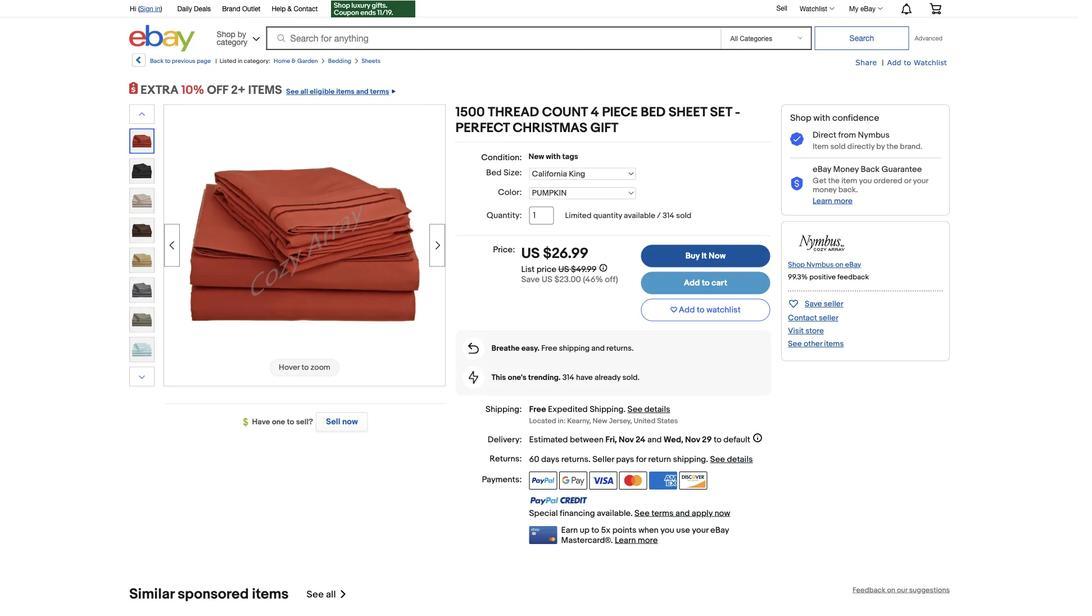 Task type: locate. For each thing, give the bounding box(es) containing it.
us left '$23.00'
[[542, 274, 553, 284]]

details
[[645, 405, 671, 415], [727, 455, 753, 465]]

on
[[836, 261, 844, 269], [887, 586, 896, 595]]

0 vertical spatial shop
[[217, 29, 235, 39]]

0 horizontal spatial nov
[[619, 435, 634, 445]]

0 horizontal spatial items
[[252, 586, 289, 603]]

1 horizontal spatial save
[[805, 299, 822, 309]]

to left 5x on the bottom of page
[[592, 525, 599, 535]]

1 vertical spatial 314
[[563, 373, 575, 382]]

1 vertical spatial sell
[[326, 417, 341, 427]]

learn right 5x on the bottom of page
[[615, 535, 636, 545]]

share
[[856, 58, 877, 66]]

our
[[897, 586, 908, 595]]

located
[[529, 417, 556, 425]]

& right help
[[288, 4, 292, 12]]

learn inside the ebay money back guarantee get the item you ordered or your money back. learn more
[[813, 196, 833, 206]]

1 vertical spatial back
[[861, 164, 880, 174]]

1 horizontal spatial your
[[913, 176, 929, 185]]

have
[[252, 417, 270, 427]]

1 vertical spatial with
[[546, 152, 561, 162]]

with details__icon image left breathe
[[468, 343, 479, 354]]

you right item at the top of the page
[[859, 176, 872, 185]]

with for shop
[[814, 113, 831, 124]]

the left brand.
[[887, 142, 899, 151]]

cart
[[712, 278, 728, 288]]

brand outlet link
[[222, 3, 261, 15]]

in right the sign
[[155, 4, 160, 12]]

see other items link
[[788, 339, 844, 349]]

home & garden
[[274, 57, 318, 65]]

save inside us $26.99 main content
[[521, 274, 540, 284]]

0 vertical spatial by
[[238, 29, 246, 39]]

0 horizontal spatial your
[[692, 525, 709, 535]]

0 vertical spatial seller
[[824, 299, 844, 309]]

us $26.99
[[521, 245, 589, 262]]

add to watchlist link
[[641, 299, 770, 321]]

expedited shipping . see details
[[548, 405, 671, 415]]

have
[[576, 373, 593, 382]]

learn down money
[[813, 196, 833, 206]]

nymbus up positive
[[807, 261, 834, 269]]

quantity
[[594, 211, 622, 220]]

. up jersey,
[[624, 405, 626, 415]]

new down christmas
[[529, 152, 544, 162]]

0 vertical spatial contact
[[294, 4, 318, 12]]

to right one
[[287, 417, 294, 427]]

to left the cart
[[702, 278, 710, 288]]

5x
[[601, 525, 611, 535]]

kearny,
[[567, 417, 591, 425]]

see details link up united
[[628, 405, 671, 415]]

1 horizontal spatial sell
[[777, 4, 788, 12]]

details down the default
[[727, 455, 753, 465]]

and left returns.
[[592, 344, 605, 353]]

seller inside save seller button
[[824, 299, 844, 309]]

60 days returns . seller pays for return shipping . see details
[[529, 455, 753, 465]]

2 vertical spatial shop
[[788, 261, 805, 269]]

seller inside contact seller visit store see other items
[[819, 313, 839, 323]]

back left previous
[[150, 57, 164, 65]]

1 horizontal spatial by
[[877, 142, 885, 151]]

picture 6 of 19 image
[[130, 248, 154, 272]]

1 vertical spatial details
[[727, 455, 753, 465]]

in right listed
[[238, 57, 243, 65]]

on left the our in the right bottom of the page
[[887, 586, 896, 595]]

sold right /
[[676, 211, 692, 220]]

1 horizontal spatial sold
[[831, 142, 846, 151]]

0 horizontal spatial all
[[301, 87, 308, 96]]

0 horizontal spatial save
[[521, 274, 540, 284]]

your shopping cart image
[[929, 3, 942, 14]]

0 horizontal spatial more
[[638, 535, 658, 545]]

0 vertical spatial &
[[288, 4, 292, 12]]

christmas
[[513, 120, 588, 136]]

visa image
[[589, 472, 617, 490]]

0 vertical spatial terms
[[370, 87, 389, 96]]

| inside share | add to watchlist
[[882, 58, 884, 67]]

in:
[[558, 417, 566, 425]]

with details__icon image left item
[[790, 133, 804, 147]]

by right the directly on the top right
[[877, 142, 885, 151]]

all for see all
[[326, 589, 336, 600]]

delivery:
[[488, 435, 522, 445]]

with details__icon image left this
[[469, 371, 479, 384]]

$23.00
[[555, 274, 581, 284]]

.
[[624, 405, 626, 415], [589, 455, 591, 465], [706, 455, 708, 465]]

save
[[521, 274, 540, 284], [805, 299, 822, 309]]

positive
[[810, 273, 836, 281]]

by inside shop by category
[[238, 29, 246, 39]]

all for see all eligible items and terms
[[301, 87, 308, 96]]

0 horizontal spatial on
[[836, 261, 844, 269]]

1 vertical spatial your
[[692, 525, 709, 535]]

shop left confidence
[[790, 113, 812, 124]]

picture 8 of 19 image
[[130, 308, 154, 332]]

0 vertical spatial back
[[150, 57, 164, 65]]

terms up the 'when' in the bottom right of the page
[[652, 508, 674, 518]]

shop nymbus on ebay link
[[788, 261, 862, 269]]

ebay up feedback
[[845, 261, 862, 269]]

none submit inside shop by category banner
[[815, 26, 909, 50]]

add to watchlist link
[[888, 57, 947, 67]]

1 horizontal spatial details
[[727, 455, 753, 465]]

add inside add to cart link
[[684, 278, 700, 288]]

with details__icon image
[[790, 133, 804, 147], [790, 177, 804, 191], [468, 343, 479, 354], [469, 371, 479, 384]]

similar sponsored items
[[129, 586, 289, 603]]

watchlist down advanced link
[[914, 58, 947, 66]]

see details link down the default
[[710, 455, 753, 465]]

&
[[288, 4, 292, 12], [292, 57, 296, 65]]

extra 10% off 2+ items
[[141, 83, 282, 98]]

314 right /
[[663, 211, 675, 220]]

314 left the have
[[563, 373, 575, 382]]

more down back.
[[834, 196, 853, 206]]

0 vertical spatial items
[[336, 87, 355, 96]]

special financing available. see terms and apply now
[[529, 508, 730, 518]]

sell inside account navigation
[[777, 4, 788, 12]]

seller
[[824, 299, 844, 309], [819, 313, 839, 323]]

paypal credit image
[[529, 496, 588, 505]]

save inside button
[[805, 299, 822, 309]]

to down advanced link
[[904, 58, 912, 66]]

& for help
[[288, 4, 292, 12]]

jersey,
[[609, 417, 632, 425]]

1 horizontal spatial |
[[882, 58, 884, 67]]

items right eligible
[[336, 87, 355, 96]]

add for add to watchlist
[[679, 305, 695, 315]]

all
[[301, 87, 308, 96], [326, 589, 336, 600]]

0 horizontal spatial now
[[342, 417, 358, 427]]

see details link
[[628, 405, 671, 415], [710, 455, 753, 465]]

1 vertical spatial by
[[877, 142, 885, 151]]

us $26.99 main content
[[456, 104, 772, 545]]

1 vertical spatial shop
[[790, 113, 812, 124]]

feedback
[[853, 586, 886, 595]]

add right share
[[888, 58, 902, 66]]

list
[[521, 264, 535, 274]]

shop down brand
[[217, 29, 235, 39]]

see terms and apply now link
[[635, 508, 730, 518]]

with inside us $26.99 main content
[[546, 152, 561, 162]]

ebay
[[861, 4, 876, 12], [813, 164, 832, 174], [845, 261, 862, 269], [711, 525, 729, 535]]

0 vertical spatial sold
[[831, 142, 846, 151]]

1 vertical spatial &
[[292, 57, 296, 65]]

see details link for 60 days returns . seller pays for return shipping . see details
[[710, 455, 753, 465]]

with for new
[[546, 152, 561, 162]]

picture 9 of 19 image
[[130, 338, 154, 362]]

save for save seller
[[805, 299, 822, 309]]

watchlist
[[707, 305, 741, 315]]

0 vertical spatial 314
[[663, 211, 675, 220]]

items right other
[[824, 339, 844, 349]]

estimated
[[529, 435, 568, 445]]

the right get
[[828, 176, 840, 185]]

save up contact seller link
[[805, 299, 822, 309]]

price:
[[493, 245, 515, 255]]

by inside direct from nymbus item sold directly by the brand.
[[877, 142, 885, 151]]

share button
[[856, 57, 877, 67]]

0 vertical spatial all
[[301, 87, 308, 96]]

ebay inside 'link'
[[861, 4, 876, 12]]

returns
[[561, 455, 589, 465]]

learn more
[[615, 535, 658, 545]]

See all text field
[[307, 589, 336, 600]]

free right easy.
[[542, 344, 557, 353]]

nov left the 24
[[619, 435, 634, 445]]

1 vertical spatial items
[[824, 339, 844, 349]]

0 horizontal spatial by
[[238, 29, 246, 39]]

american express image
[[649, 472, 677, 490]]

estimated between fri, nov 24 and wed, nov 29 to default
[[529, 435, 750, 445]]

us down $26.99
[[559, 264, 569, 274]]

0 horizontal spatial see details link
[[628, 405, 671, 415]]

0 horizontal spatial sold
[[676, 211, 692, 220]]

contact inside contact seller visit store see other items
[[788, 313, 817, 323]]

shop with confidence
[[790, 113, 880, 124]]

bed
[[641, 104, 666, 120]]

0 vertical spatial learn
[[813, 196, 833, 206]]

shipping up this one's trending. 314 have already sold.
[[559, 344, 590, 353]]

. left seller
[[589, 455, 591, 465]]

your inside the ebay money back guarantee get the item you ordered or your money back. learn more
[[913, 176, 929, 185]]

0 horizontal spatial nymbus
[[807, 261, 834, 269]]

1 vertical spatial in
[[238, 57, 243, 65]]

0 horizontal spatial the
[[828, 176, 840, 185]]

1 horizontal spatial more
[[834, 196, 853, 206]]

and up use at right bottom
[[676, 508, 690, 518]]

learn more link down money
[[813, 196, 853, 206]]

0 horizontal spatial details
[[645, 405, 671, 415]]

now
[[709, 251, 726, 261]]

free up located
[[529, 405, 546, 415]]

contact inside help & contact link
[[294, 4, 318, 12]]

1 vertical spatial all
[[326, 589, 336, 600]]

0 vertical spatial shipping
[[559, 344, 590, 353]]

1 horizontal spatial you
[[859, 176, 872, 185]]

discover image
[[679, 472, 708, 490]]

1 horizontal spatial with
[[814, 113, 831, 124]]

& inside account navigation
[[288, 4, 292, 12]]

shop inside shop by category
[[217, 29, 235, 39]]

(46%
[[583, 274, 603, 284]]

1 vertical spatial now
[[715, 508, 730, 518]]

save down us $26.99
[[521, 274, 540, 284]]

sell inside sell now link
[[326, 417, 341, 427]]

ebay down apply
[[711, 525, 729, 535]]

to inside 'earn up to 5x points when you use your ebay mastercard®.'
[[592, 525, 599, 535]]

on up 99.3% positive feedback
[[836, 261, 844, 269]]

1 vertical spatial add
[[684, 278, 700, 288]]

seller down save seller
[[819, 313, 839, 323]]

home
[[274, 57, 290, 65]]

feedback on our suggestions link
[[853, 586, 950, 595]]

in inside account navigation
[[155, 4, 160, 12]]

sold down from at the right top of page
[[831, 142, 846, 151]]

sell
[[777, 4, 788, 12], [326, 417, 341, 427]]

by down brand outlet link
[[238, 29, 246, 39]]

0 horizontal spatial |
[[215, 57, 217, 65]]

0 vertical spatial save
[[521, 274, 540, 284]]

1 horizontal spatial watchlist
[[914, 58, 947, 66]]

details up states
[[645, 405, 671, 415]]

returns:
[[490, 454, 522, 464]]

add down add to cart link
[[679, 305, 695, 315]]

google pay image
[[559, 472, 587, 490]]

1 vertical spatial sold
[[676, 211, 692, 220]]

back to previous page link
[[131, 53, 211, 71]]

items
[[248, 83, 282, 98]]

1 vertical spatial nymbus
[[807, 261, 834, 269]]

nymbus
[[858, 130, 890, 140], [807, 261, 834, 269]]

nov left 29
[[685, 435, 700, 445]]

and down sheets
[[356, 87, 369, 96]]

us
[[521, 245, 540, 262], [559, 264, 569, 274], [542, 274, 553, 284]]

add down buy
[[684, 278, 700, 288]]

help & contact link
[[272, 3, 318, 15]]

Search for anything text field
[[268, 28, 719, 49]]

category:
[[244, 57, 270, 65]]

1 horizontal spatial contact
[[788, 313, 817, 323]]

. down 29
[[706, 455, 708, 465]]

more inside the ebay money back guarantee get the item you ordered or your money back. learn more
[[834, 196, 853, 206]]

0 vertical spatial nymbus
[[858, 130, 890, 140]]

contact right help
[[294, 4, 318, 12]]

back up ordered
[[861, 164, 880, 174]]

shop up "99.3%"
[[788, 261, 805, 269]]

off
[[207, 83, 228, 98]]

now right apply
[[715, 508, 730, 518]]

suggestions
[[909, 586, 950, 595]]

you inside the ebay money back guarantee get the item you ordered or your money back. learn more
[[859, 176, 872, 185]]

2 horizontal spatial items
[[824, 339, 844, 349]]

1 horizontal spatial now
[[715, 508, 730, 518]]

2 horizontal spatial us
[[559, 264, 569, 274]]

add inside add to watchlist link
[[679, 305, 695, 315]]

new
[[529, 152, 544, 162], [593, 417, 607, 425]]

1 vertical spatial contact
[[788, 313, 817, 323]]

1 horizontal spatial see details link
[[710, 455, 753, 465]]

your down apply
[[692, 525, 709, 535]]

sell right sell?
[[326, 417, 341, 427]]

0 vertical spatial add
[[888, 58, 902, 66]]

with up direct
[[814, 113, 831, 124]]

0 horizontal spatial you
[[661, 525, 675, 535]]

now right sell?
[[342, 417, 358, 427]]

contact up visit store "link"
[[788, 313, 817, 323]]

contact seller link
[[788, 313, 839, 323]]

1 horizontal spatial learn more link
[[813, 196, 853, 206]]

& right home
[[292, 57, 296, 65]]

confidence
[[833, 113, 880, 124]]

learn more link
[[813, 196, 853, 206], [615, 535, 658, 545]]

ebay up get
[[813, 164, 832, 174]]

0 horizontal spatial learn more link
[[615, 535, 658, 545]]

to
[[165, 57, 171, 65], [904, 58, 912, 66], [702, 278, 710, 288], [697, 305, 705, 315], [287, 417, 294, 427], [714, 435, 722, 445], [592, 525, 599, 535]]

shipping up discover image
[[673, 455, 706, 465]]

0 horizontal spatial sell
[[326, 417, 341, 427]]

None submit
[[815, 26, 909, 50]]

0 vertical spatial with
[[814, 113, 831, 124]]

1 vertical spatial the
[[828, 176, 840, 185]]

items inside contact seller visit store see other items
[[824, 339, 844, 349]]

1 vertical spatial watchlist
[[914, 58, 947, 66]]

with left the tags
[[546, 152, 561, 162]]

add for add to cart
[[684, 278, 700, 288]]

already
[[595, 373, 621, 382]]

from
[[839, 130, 856, 140]]

0 vertical spatial learn more link
[[813, 196, 853, 206]]

picture 5 of 19 image
[[130, 218, 154, 243]]

see inside contact seller visit store see other items
[[788, 339, 802, 349]]

1 vertical spatial learn
[[615, 535, 636, 545]]

us up "list"
[[521, 245, 540, 262]]

0 vertical spatial sell
[[777, 4, 788, 12]]

| right the share button
[[882, 58, 884, 67]]

your right the or
[[913, 176, 929, 185]]

items left see all at the bottom
[[252, 586, 289, 603]]

picture 3 of 19 image
[[130, 159, 154, 183]]

more
[[834, 196, 853, 206], [638, 535, 658, 545]]

the
[[887, 142, 899, 151], [828, 176, 840, 185]]

terms down sheets
[[370, 87, 389, 96]]

nymbus up the directly on the top right
[[858, 130, 890, 140]]

0 horizontal spatial contact
[[294, 4, 318, 12]]

with details__icon image left get
[[790, 177, 804, 191]]

1 horizontal spatial learn
[[813, 196, 833, 206]]

with details__icon image for this one's trending.
[[469, 371, 479, 384]]

use
[[677, 525, 690, 535]]

seller up contact seller link
[[824, 299, 844, 309]]

1 vertical spatial more
[[638, 535, 658, 545]]

0 horizontal spatial back
[[150, 57, 164, 65]]

1 horizontal spatial on
[[887, 586, 896, 595]]

0 vertical spatial see details link
[[628, 405, 671, 415]]

dollar sign image
[[243, 418, 252, 427]]

shop
[[217, 29, 235, 39], [790, 113, 812, 124], [788, 261, 805, 269]]

1 horizontal spatial the
[[887, 142, 899, 151]]

ebay right my
[[861, 4, 876, 12]]

and
[[356, 87, 369, 96], [592, 344, 605, 353], [648, 435, 662, 445], [676, 508, 690, 518]]

| left listed
[[215, 57, 217, 65]]

my ebay
[[850, 4, 876, 12]]

you left use at right bottom
[[661, 525, 675, 535]]

your inside 'earn up to 5x points when you use your ebay mastercard®.'
[[692, 525, 709, 535]]

bed size
[[486, 168, 520, 178]]

see details link for expedited shipping . see details
[[628, 405, 671, 415]]

1 vertical spatial you
[[661, 525, 675, 535]]

more right points
[[638, 535, 658, 545]]

0 horizontal spatial shipping
[[559, 344, 590, 353]]

2 vertical spatial add
[[679, 305, 695, 315]]

ebay mastercard image
[[529, 526, 557, 544]]

0 vertical spatial watchlist
[[800, 4, 828, 12]]

(
[[138, 4, 140, 12]]

new down 'shipping'
[[593, 417, 607, 425]]

to left previous
[[165, 57, 171, 65]]

1 nov from the left
[[619, 435, 634, 445]]

sell left watchlist link in the top of the page
[[777, 4, 788, 12]]

shipping
[[559, 344, 590, 353], [673, 455, 706, 465]]

to inside share | add to watchlist
[[904, 58, 912, 66]]

learn more link down special financing available. see terms and apply now
[[615, 535, 658, 545]]

one
[[272, 417, 285, 427]]

watchlist right sell link at the right of the page
[[800, 4, 828, 12]]



Task type: describe. For each thing, give the bounding box(es) containing it.
0 vertical spatial details
[[645, 405, 671, 415]]

new with tags
[[529, 152, 578, 162]]

shop by category banner
[[124, 0, 950, 55]]

watchlist inside account navigation
[[800, 4, 828, 12]]

have one to sell?
[[252, 417, 313, 427]]

sheet
[[669, 104, 707, 120]]

wed,
[[664, 435, 684, 445]]

1 vertical spatial on
[[887, 586, 896, 595]]

buy it now link
[[641, 245, 770, 267]]

get
[[813, 176, 827, 185]]

you inside 'earn up to 5x points when you use your ebay mastercard®.'
[[661, 525, 675, 535]]

payments:
[[482, 475, 522, 485]]

outlet
[[242, 4, 261, 12]]

sold inside us $26.99 main content
[[676, 211, 692, 220]]

picture 4 of 19 image
[[130, 189, 154, 213]]

1 vertical spatial learn more link
[[615, 535, 658, 545]]

and right the 24
[[648, 435, 662, 445]]

shipping:
[[486, 405, 522, 415]]

/
[[657, 211, 661, 220]]

shop for shop with confidence
[[790, 113, 812, 124]]

item
[[842, 176, 858, 185]]

default
[[724, 435, 750, 445]]

1500 thread count 4 piece bed sheet set - perfect christmas gift
[[456, 104, 741, 136]]

visit store link
[[788, 326, 824, 336]]

1 horizontal spatial us
[[542, 274, 553, 284]]

the inside direct from nymbus item sold directly by the brand.
[[887, 142, 899, 151]]

direct from nymbus item sold directly by the brand.
[[813, 130, 923, 151]]

easy.
[[522, 344, 540, 353]]

sign in link
[[140, 4, 160, 12]]

see all
[[307, 589, 336, 600]]

$26.99
[[543, 245, 589, 262]]

picture 7 of 19 image
[[130, 278, 154, 302]]

with details__icon image for ebay money back guarantee
[[790, 177, 804, 191]]

add inside share | add to watchlist
[[888, 58, 902, 66]]

0 vertical spatial now
[[342, 417, 358, 427]]

save for save us $23.00 (46% off)
[[521, 274, 540, 284]]

money
[[833, 164, 859, 174]]

get the coupon image
[[331, 1, 416, 17]]

now inside us $26.99 main content
[[715, 508, 730, 518]]

learn inside us $26.99 main content
[[615, 535, 636, 545]]

buy it now
[[686, 251, 726, 261]]

color
[[498, 187, 520, 197]]

ordered
[[874, 176, 903, 185]]

0 vertical spatial on
[[836, 261, 844, 269]]

page
[[197, 57, 211, 65]]

1500
[[456, 104, 485, 120]]

more inside us $26.99 main content
[[638, 535, 658, 545]]

condition:
[[481, 152, 522, 162]]

guarantee
[[882, 164, 922, 174]]

advanced link
[[909, 27, 948, 49]]

to left watchlist in the right of the page
[[697, 305, 705, 315]]

add to cart link
[[641, 272, 770, 294]]

save us $23.00 (46% off)
[[521, 274, 618, 284]]

brand outlet
[[222, 4, 261, 12]]

master card image
[[619, 472, 647, 490]]

daily deals link
[[177, 3, 211, 15]]

seller
[[593, 455, 614, 465]]

0 horizontal spatial us
[[521, 245, 540, 262]]

buy
[[686, 251, 700, 261]]

0 horizontal spatial .
[[589, 455, 591, 465]]

terms inside us $26.99 main content
[[652, 508, 674, 518]]

states
[[657, 417, 678, 425]]

bedding link
[[328, 57, 351, 65]]

fri,
[[606, 435, 617, 445]]

picture 2 of 19 image
[[130, 130, 153, 153]]

seller for contact
[[819, 313, 839, 323]]

similar
[[129, 586, 174, 603]]

set
[[710, 104, 732, 120]]

0 vertical spatial free
[[542, 344, 557, 353]]

special
[[529, 508, 558, 518]]

earn
[[561, 525, 578, 535]]

with details__icon image for breathe easy.
[[468, 343, 479, 354]]

ebay inside 'earn up to 5x points when you use your ebay mastercard®.'
[[711, 525, 729, 535]]

returns.
[[607, 344, 634, 353]]

Quantity: text field
[[529, 207, 554, 225]]

thread
[[488, 104, 539, 120]]

piece
[[602, 104, 638, 120]]

the inside the ebay money back guarantee get the item you ordered or your money back. learn more
[[828, 176, 840, 185]]

item direct from brand image
[[788, 231, 856, 255]]

nymbus inside direct from nymbus item sold directly by the brand.
[[858, 130, 890, 140]]

between
[[570, 435, 604, 445]]

brand.
[[900, 142, 923, 151]]

1 horizontal spatial .
[[624, 405, 626, 415]]

share | add to watchlist
[[856, 58, 947, 67]]

sell for sell now
[[326, 417, 341, 427]]

this one's trending. 314 have already sold.
[[492, 373, 640, 382]]

my ebay link
[[843, 2, 888, 15]]

deals
[[194, 4, 211, 12]]

listed
[[220, 57, 236, 65]]

account navigation
[[124, 0, 950, 19]]

watchlist inside share | add to watchlist
[[914, 58, 947, 66]]

sold inside direct from nymbus item sold directly by the brand.
[[831, 142, 846, 151]]

29
[[702, 435, 712, 445]]

hi ( sign in )
[[130, 4, 162, 12]]

seller for save
[[824, 299, 844, 309]]

1500 thread count 4 piece bed sheet set - perfect christmas gift - picture 2 of 19 image
[[187, 104, 422, 385]]

united
[[634, 417, 656, 425]]

feedback on our suggestions
[[853, 586, 950, 595]]

sheets
[[362, 57, 381, 65]]

up
[[580, 525, 590, 535]]

contact seller visit store see other items
[[788, 313, 844, 349]]

sheets link
[[362, 57, 381, 65]]

ebay money back guarantee get the item you ordered or your money back. learn more
[[813, 164, 929, 206]]

days
[[541, 455, 560, 465]]

back inside the ebay money back guarantee get the item you ordered or your money back. learn more
[[861, 164, 880, 174]]

2+
[[231, 83, 246, 98]]

see all link
[[307, 586, 347, 603]]

1 horizontal spatial items
[[336, 87, 355, 96]]

with details__icon image for direct from nymbus
[[790, 133, 804, 147]]

2 horizontal spatial .
[[706, 455, 708, 465]]

when
[[639, 525, 659, 535]]

available
[[624, 211, 656, 220]]

quantity:
[[487, 211, 522, 221]]

ebay inside the ebay money back guarantee get the item you ordered or your money back. learn more
[[813, 164, 832, 174]]

previous
[[172, 57, 196, 65]]

apply
[[692, 508, 713, 518]]

shop for shop by category
[[217, 29, 235, 39]]

extra
[[141, 83, 179, 98]]

financing
[[560, 508, 595, 518]]

bed
[[486, 168, 502, 178]]

sell for sell
[[777, 4, 788, 12]]

1 horizontal spatial new
[[593, 417, 607, 425]]

this
[[492, 373, 506, 382]]

limited
[[565, 211, 592, 220]]

1 horizontal spatial in
[[238, 57, 243, 65]]

-
[[735, 104, 741, 120]]

shop for shop nymbus on ebay
[[788, 261, 805, 269]]

paypal image
[[529, 472, 557, 490]]

store
[[806, 326, 824, 336]]

money
[[813, 185, 837, 194]]

hi
[[130, 4, 136, 12]]

daily
[[177, 4, 192, 12]]

& for home
[[292, 57, 296, 65]]

2 vertical spatial items
[[252, 586, 289, 603]]

my
[[850, 4, 859, 12]]

24
[[636, 435, 646, 445]]

return
[[648, 455, 671, 465]]

2 nov from the left
[[685, 435, 700, 445]]

home & garden link
[[274, 57, 318, 65]]

item
[[813, 142, 829, 151]]

size
[[504, 168, 520, 178]]

0 horizontal spatial 314
[[563, 373, 575, 382]]

to right 29
[[714, 435, 722, 445]]

1 vertical spatial free
[[529, 405, 546, 415]]

shop nymbus on ebay
[[788, 261, 862, 269]]

| listed in category:
[[215, 57, 270, 65]]

1 vertical spatial shipping
[[673, 455, 706, 465]]

0 vertical spatial new
[[529, 152, 544, 162]]

or
[[905, 176, 912, 185]]



Task type: vqa. For each thing, say whether or not it's contained in the screenshot.
cards related to pokemon cards
no



